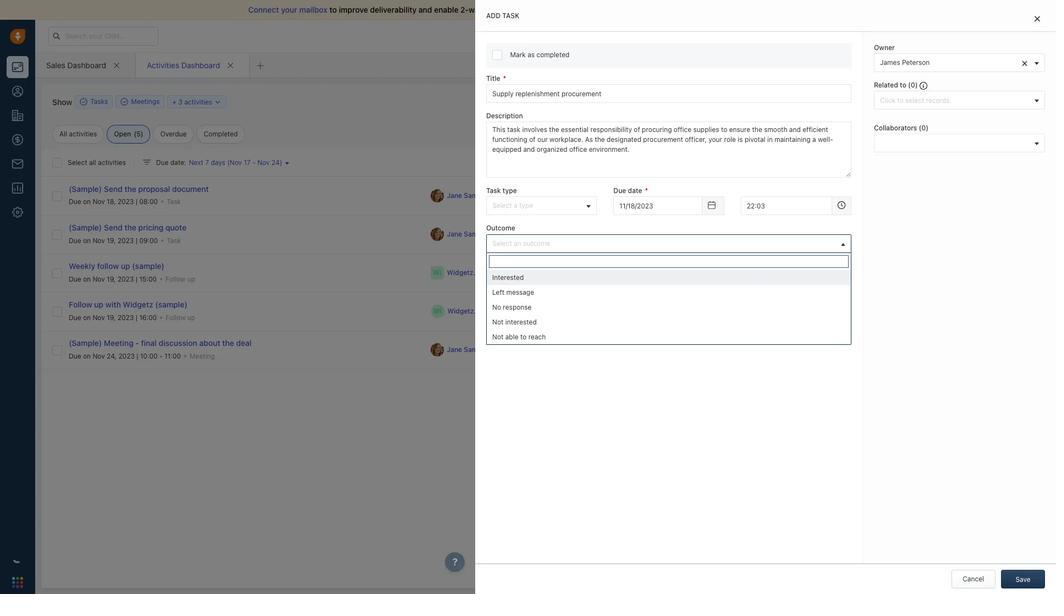Task type: vqa. For each thing, say whether or not it's contained in the screenshot.
Laura Norda (sample) link
no



Task type: locate. For each thing, give the bounding box(es) containing it.
1 (sample) from the top
[[69, 184, 102, 194]]

jane sampleton (sample) for (sample) meeting - final discussion about the deal
[[447, 346, 528, 354]]

and
[[419, 5, 432, 14]]

1 vertical spatial mark complete
[[656, 230, 703, 238]]

select for select all activities
[[68, 159, 87, 167]]

the up due on nov 18, 2023 | 08:00 on the top left
[[125, 184, 136, 194]]

1 0 link from the left
[[970, 572, 976, 582]]

down image
[[214, 98, 222, 106]]

(sample) down able
[[500, 346, 528, 354]]

1 vertical spatial not
[[493, 333, 504, 341]]

2023 down follow up with widgetz (sample) link
[[118, 314, 134, 322]]

2023 right 24,
[[119, 352, 135, 360]]

0 vertical spatial +
[[172, 98, 177, 106]]

0 horizontal spatial -
[[136, 339, 139, 348]]

connect your mailbox link
[[249, 5, 330, 14]]

all
[[59, 130, 67, 138]]

0 horizontal spatial 17
[[244, 159, 251, 167]]

+1 for quote
[[537, 230, 544, 238]]

0 horizontal spatial type
[[503, 187, 517, 195]]

dashboard up + 3 activities button
[[182, 60, 220, 70]]

connect left video
[[757, 140, 783, 148]]

1 horizontal spatial connect
[[757, 140, 783, 148]]

0 vertical spatial the
[[125, 184, 136, 194]]

0 vertical spatial sampleton
[[464, 192, 498, 200]]

2023 down (sample) send the pricing quote at the top left of the page
[[118, 236, 134, 245]]

add meeting button
[[622, 92, 687, 111]]

+1 up select an outcome
[[537, 230, 544, 238]]

1 vertical spatial calendar
[[854, 140, 882, 148]]

not inside option
[[493, 333, 504, 341]]

0 link left save button
[[970, 572, 976, 582]]

2 0 link from the left
[[1015, 572, 1021, 582]]

jane sampleton (sample) up an
[[447, 230, 528, 239]]

no response option
[[487, 300, 852, 315]]

more button
[[690, 92, 734, 111], [690, 92, 734, 111]]

not for not able to reach
[[493, 333, 504, 341]]

2 horizontal spatial -
[[253, 159, 256, 167]]

( right 'days'
[[227, 159, 230, 167]]

1 vertical spatial mark complete button
[[640, 225, 708, 244]]

0 vertical spatial to
[[330, 5, 337, 14]]

1 vertical spatial complete
[[674, 230, 703, 238]]

type up the select a type
[[503, 187, 517, 195]]

0 link
[[970, 572, 976, 582], [1015, 572, 1021, 582]]

1 horizontal spatial meeting
[[190, 352, 215, 360]]

17 nov
[[759, 196, 784, 205]]

add down completed on the right top of the page
[[568, 97, 580, 106]]

0 vertical spatial add task
[[487, 12, 520, 20]]

task inside button
[[582, 97, 595, 106]]

mark complete right date
[[656, 191, 703, 200]]

| left 10:00
[[137, 352, 138, 360]]

1 jane from the top
[[447, 192, 462, 200]]

follow right 15:00
[[166, 275, 186, 283]]

1 vertical spatial jane sampleton (sample) link
[[447, 230, 529, 239]]

0 vertical spatial calendar
[[772, 113, 804, 122]]

+ up microsoft teams
[[848, 140, 852, 148]]

select left all
[[68, 159, 87, 167]]

mark up 'left message' option
[[656, 269, 672, 277]]

1 horizontal spatial add task
[[568, 97, 595, 106]]

add down the not able to reach option
[[661, 346, 674, 354]]

freshworks switcher image
[[12, 577, 23, 588]]

meeting up due on nov 24, 2023 | 10:00 - 11:00
[[104, 339, 134, 348]]

2023 right 18,
[[118, 198, 134, 206]]

(sample) up left
[[483, 269, 512, 277]]

task down the quote
[[167, 236, 181, 245]]

calendar up teams
[[854, 140, 882, 148]]

type right a
[[520, 202, 533, 210]]

mark complete button down start typing the details about the task… text box
[[640, 186, 708, 205]]

add task
[[487, 12, 520, 20], [568, 97, 595, 106]]

1 vertical spatial jane
[[447, 230, 462, 239]]

0 horizontal spatial +
[[172, 98, 177, 106]]

due date
[[614, 187, 643, 195]]

complete down start typing the details about the task… text box
[[674, 191, 703, 200]]

0 vertical spatial meeting
[[104, 339, 134, 348]]

1 horizontal spatial +
[[848, 140, 852, 148]]

1 horizontal spatial to
[[521, 333, 527, 341]]

what's new image
[[977, 33, 985, 40]]

| left 16:00
[[136, 314, 138, 322]]

1 vertical spatial (sample)
[[69, 223, 102, 233]]

follow up for weekly follow up (sample)
[[166, 275, 195, 283]]

jane sampleton (sample) link
[[447, 191, 529, 201], [447, 230, 529, 239], [447, 345, 529, 355]]

16:00
[[139, 314, 157, 322]]

add for add meeting button
[[641, 97, 654, 106]]

send up due on nov 19, 2023 | 09:00
[[104, 223, 123, 233]]

task type
[[487, 187, 517, 195]]

0
[[912, 81, 916, 89], [922, 124, 927, 132], [970, 572, 976, 582], [1015, 572, 1021, 582]]

1 vertical spatial widgetz.io (sample)
[[448, 307, 512, 316]]

1 vertical spatial add task
[[568, 97, 595, 106]]

19, down follow
[[107, 275, 116, 283]]

list box
[[487, 270, 852, 344]]

explore plans
[[849, 31, 892, 40]]

up
[[121, 262, 130, 271], [187, 275, 195, 283], [94, 300, 104, 310], [188, 314, 195, 322]]

links.
[[919, 470, 935, 478]]

0 vertical spatial mark complete button
[[640, 186, 708, 205]]

2 19, from the top
[[107, 275, 116, 283]]

+1
[[537, 191, 544, 200], [537, 230, 544, 238], [520, 269, 528, 277], [520, 307, 528, 315]]

5 on from the top
[[83, 352, 91, 360]]

not able to reach option
[[487, 330, 852, 344]]

1 vertical spatial activities
[[69, 130, 97, 138]]

2 vertical spatial activities
[[98, 159, 126, 167]]

meeting down about
[[190, 352, 215, 360]]

2 vertical spatial task
[[167, 236, 181, 245]]

3 jane from the top
[[447, 346, 462, 354]]

teams
[[851, 155, 871, 164]]

select left a
[[493, 202, 512, 210]]

due for (sample) send the pricing quote
[[69, 236, 81, 245]]

widgetz.io (sample) link down left
[[448, 307, 512, 316]]

+1 up the interested
[[520, 307, 528, 315]]

up left with
[[94, 300, 104, 310]]

the left pricing
[[125, 223, 136, 233]]

0 vertical spatial task
[[487, 187, 501, 195]]

mark for (sample) send the proposal document
[[656, 191, 672, 200]]

add for "add task" button
[[568, 97, 580, 106]]

19, down with
[[107, 314, 116, 322]]

jane sampleton (sample) for (sample) send the proposal document
[[447, 192, 528, 200]]

0 horizontal spatial connect
[[249, 5, 279, 14]]

0 vertical spatial follow up
[[166, 275, 195, 283]]

outcome inside button
[[676, 346, 703, 354]]

mark for (sample) send the pricing quote
[[656, 230, 672, 238]]

2023
[[118, 198, 134, 206], [118, 236, 134, 245], [118, 275, 134, 283], [118, 314, 134, 322], [119, 352, 135, 360]]

mark complete button up 'left message' option
[[640, 264, 708, 282]]

widgetz
[[123, 300, 153, 310]]

2 vertical spatial the
[[222, 339, 234, 348]]

select a type button
[[487, 197, 597, 215]]

0 vertical spatial widgetz.io (sample)
[[447, 269, 512, 277]]

(sample) down all
[[69, 184, 102, 194]]

0 vertical spatial -
[[253, 159, 256, 167]]

follow left with
[[69, 300, 92, 310]]

follow
[[166, 275, 186, 283], [69, 300, 92, 310], [166, 314, 186, 322]]

2023 down weekly follow up (sample)
[[118, 275, 134, 283]]

| for pricing
[[136, 236, 138, 245]]

1 send from the top
[[104, 184, 123, 194]]

activities inside button
[[184, 98, 212, 106]]

0 vertical spatial complete
[[674, 191, 703, 200]]

complete up 'left message' option
[[674, 269, 703, 277]]

1 horizontal spatial -
[[160, 352, 163, 360]]

1 sampleton from the top
[[464, 192, 498, 200]]

next 7 days ( nov 17 - nov 24 )
[[189, 159, 282, 167]]

1 vertical spatial select
[[493, 202, 512, 210]]

select all activities
[[68, 159, 126, 167]]

0 vertical spatial jane sampleton (sample)
[[447, 192, 528, 200]]

select down outcome
[[493, 239, 512, 247]]

+ inside button
[[172, 98, 177, 106]]

- left the 24
[[253, 159, 256, 167]]

0 horizontal spatial meeting
[[104, 339, 134, 348]]

on for weekly follow up (sample)
[[83, 275, 91, 283]]

jane sampleton (sample) link up the select a type
[[447, 191, 529, 201]]

2 on from the top
[[83, 236, 91, 245]]

connect left your
[[249, 5, 279, 14]]

1 jane sampleton (sample) from the top
[[447, 192, 528, 200]]

interested
[[506, 318, 537, 326]]

(sample) up due on nov 19, 2023 | 09:00
[[69, 223, 102, 233]]

1 horizontal spatial calendar
[[854, 140, 882, 148]]

3 on from the top
[[83, 275, 91, 283]]

1 not from the top
[[493, 318, 504, 326]]

1 vertical spatial 17
[[759, 196, 767, 205]]

3 (sample) from the top
[[69, 339, 102, 348]]

follow up up discussion
[[166, 314, 195, 322]]

on left 24,
[[83, 352, 91, 360]]

mark complete up 'left message' option
[[656, 269, 703, 277]]

0 vertical spatial task
[[503, 12, 520, 20]]

19, for up
[[107, 314, 116, 322]]

3 sampleton from the top
[[464, 346, 498, 354]]

list box inside × tab panel
[[487, 270, 852, 344]]

2 sampleton from the top
[[464, 230, 498, 239]]

2 vertical spatial follow
[[166, 314, 186, 322]]

1 horizontal spatial 17
[[759, 196, 767, 205]]

3 jane sampleton (sample) link from the top
[[447, 345, 529, 355]]

2 vertical spatial to
[[521, 333, 527, 341]]

0 horizontal spatial task
[[503, 12, 520, 20]]

1 horizontal spatial 0 link
[[1015, 572, 1021, 582]]

not inside option
[[493, 318, 504, 326]]

follow for follow up with widgetz (sample)
[[166, 314, 186, 322]]

list box containing interested
[[487, 270, 852, 344]]

add left "meeting"
[[641, 97, 654, 106]]

+ 3 activities button
[[168, 95, 227, 108]]

2 horizontal spatial to
[[901, 81, 907, 89]]

related
[[875, 81, 899, 89]]

0 vertical spatial select
[[68, 159, 87, 167]]

widgetz.io left no
[[448, 307, 482, 316]]

not
[[493, 318, 504, 326], [493, 333, 504, 341]]

task for quote
[[167, 236, 181, 245]]

× dialog
[[476, 0, 1057, 595]]

on left 18,
[[83, 198, 91, 206]]

save
[[1016, 576, 1031, 584]]

0 vertical spatial type
[[503, 187, 517, 195]]

+2
[[537, 346, 545, 354]]

2 vertical spatial (sample)
[[69, 339, 102, 348]]

activity
[[691, 133, 715, 141]]

1 vertical spatial to
[[901, 81, 907, 89]]

1 vertical spatial jane sampleton (sample)
[[447, 230, 528, 239]]

sampleton for (sample) send the pricing quote
[[464, 230, 498, 239]]

sampleton for (sample) meeting - final discussion about the deal
[[464, 346, 498, 354]]

-
[[253, 159, 256, 167], [136, 339, 139, 348], [160, 352, 163, 360]]

mark for weekly follow up (sample)
[[656, 269, 672, 277]]

1 horizontal spatial outcome
[[676, 346, 703, 354]]

2 vertical spatial jane
[[447, 346, 462, 354]]

2 vertical spatial complete
[[674, 269, 703, 277]]

1 vertical spatial 19,
[[107, 275, 116, 283]]

- left final
[[136, 339, 139, 348]]

follow
[[97, 262, 119, 271]]

0 vertical spatial mark complete
[[656, 191, 703, 200]]

widgetz.io for weekly follow up (sample)
[[447, 269, 482, 277]]

(sample)
[[500, 192, 528, 200], [500, 230, 528, 239], [132, 262, 164, 271], [483, 269, 512, 277], [155, 300, 188, 310], [484, 307, 512, 316], [500, 346, 528, 354]]

2 vertical spatial 19,
[[107, 314, 116, 322]]

collaborators
[[875, 124, 918, 132]]

2 send from the top
[[104, 223, 123, 233]]

connect for connect video conferencing + calendar
[[757, 140, 783, 148]]

due on nov 19, 2023 | 15:00
[[69, 275, 157, 283]]

jane sampleton (sample)
[[447, 192, 528, 200], [447, 230, 528, 239], [447, 346, 528, 354]]

overdue
[[160, 130, 187, 138]]

task inside × tab panel
[[487, 187, 501, 195]]

widgetz.io (sample) for follow up with widgetz (sample)
[[448, 307, 512, 316]]

follow up right 15:00
[[166, 275, 195, 283]]

goals
[[717, 133, 734, 141]]

1 vertical spatial widgetz.io
[[448, 307, 482, 316]]

1 vertical spatial task
[[582, 97, 595, 106]]

-- text field
[[614, 197, 703, 215]]

1 vertical spatial sampleton
[[464, 230, 498, 239]]

widgetz.io (sample)
[[447, 269, 512, 277], [448, 307, 512, 316]]

| left "09:00" at top left
[[136, 236, 138, 245]]

+ left the 3
[[172, 98, 177, 106]]

2 vertical spatial -
[[160, 352, 163, 360]]

19, for follow
[[107, 275, 116, 283]]

task down document
[[167, 198, 181, 206]]

mark complete button for quote
[[640, 225, 708, 244]]

3 mark complete button from the top
[[640, 264, 708, 282]]

weekly follow up (sample)
[[69, 262, 164, 271]]

1 horizontal spatial dashboard
[[182, 60, 220, 70]]

2 vertical spatial sampleton
[[464, 346, 498, 354]]

quote
[[166, 223, 187, 233]]

mark right date
[[656, 191, 672, 200]]

weekly
[[69, 262, 95, 271]]

complete down -- text box
[[674, 230, 703, 238]]

1 jane sampleton (sample) link from the top
[[447, 191, 529, 201]]

have
[[890, 470, 905, 478]]

None search field
[[489, 255, 849, 268]]

widgetz.io (sample) for weekly follow up (sample)
[[447, 269, 512, 277]]

outcome right an
[[524, 239, 551, 247]]

0 vertical spatial connect
[[249, 5, 279, 14]]

1 mark complete button from the top
[[640, 186, 708, 205]]

dashboard
[[67, 60, 106, 70], [182, 60, 220, 70]]

discussion
[[159, 339, 197, 348]]

(sample) down due on nov 19, 2023 | 16:00
[[69, 339, 102, 348]]

add task down completed on the right top of the page
[[568, 97, 595, 106]]

+
[[172, 98, 177, 106], [848, 140, 852, 148]]

1 vertical spatial outcome
[[676, 346, 703, 354]]

0 vertical spatial 19,
[[107, 236, 116, 245]]

sampleton down the not able to reach
[[464, 346, 498, 354]]

1 complete from the top
[[674, 191, 703, 200]]

2023 for (sample)
[[118, 275, 134, 283]]

task for document
[[167, 198, 181, 206]]

add task right way at the top of page
[[487, 12, 520, 20]]

type inside "button"
[[520, 202, 533, 210]]

interested
[[493, 273, 524, 282]]

task
[[487, 187, 501, 195], [167, 198, 181, 206], [167, 236, 181, 245]]

1 horizontal spatial type
[[520, 202, 533, 210]]

widgetz.io (sample) link up left
[[447, 268, 512, 278]]

0 down peterson on the right top of page
[[912, 81, 916, 89]]

add inside × tab panel
[[487, 12, 501, 20]]

2 vertical spatial jane sampleton (sample) link
[[447, 345, 529, 355]]

add left of
[[487, 12, 501, 20]]

meeting
[[656, 97, 681, 106]]

widgetz.io (sample) link for follow up with widgetz (sample)
[[448, 307, 512, 316]]

2 not from the top
[[493, 333, 504, 341]]

1 mark complete from the top
[[656, 191, 703, 200]]

microsoft teams button
[[803, 153, 877, 166]]

2 mark complete button from the top
[[640, 225, 708, 244]]

(sample) up an
[[500, 230, 528, 239]]

0 vertical spatial widgetz.io (sample) link
[[447, 268, 512, 278]]

email
[[514, 5, 533, 14]]

3
[[178, 98, 183, 106]]

mark complete for quote
[[656, 230, 703, 238]]

)
[[916, 81, 919, 89], [927, 124, 929, 132], [141, 130, 143, 138], [280, 159, 282, 167]]

widgetz.io (sample) down left
[[448, 307, 512, 316]]

2 (sample) from the top
[[69, 223, 102, 233]]

activities
[[147, 60, 179, 70]]

19, down (sample) send the pricing quote at the top left of the page
[[107, 236, 116, 245]]

due
[[156, 159, 169, 167], [614, 187, 627, 195], [69, 198, 81, 206], [69, 236, 81, 245], [69, 275, 81, 283], [69, 314, 81, 322], [69, 352, 81, 360]]

dashboard right sales
[[67, 60, 106, 70]]

not for not interested
[[493, 318, 504, 326]]

widgetz.io left interested
[[447, 269, 482, 277]]

2 complete from the top
[[674, 230, 703, 238]]

2 dashboard from the left
[[182, 60, 220, 70]]

response
[[503, 303, 532, 311]]

add task inside × tab panel
[[487, 12, 520, 20]]

2 jane from the top
[[447, 230, 462, 239]]

task up the select a type
[[487, 187, 501, 195]]

on up weekly
[[83, 236, 91, 245]]

not down no
[[493, 318, 504, 326]]

on
[[83, 198, 91, 206], [83, 236, 91, 245], [83, 275, 91, 283], [83, 314, 91, 322], [83, 352, 91, 360]]

18,
[[107, 198, 116, 206]]

0 horizontal spatial 0 link
[[970, 572, 976, 582]]

(sample) up 16:00
[[155, 300, 188, 310]]

activities dashboard
[[147, 60, 220, 70]]

1 vertical spatial send
[[104, 223, 123, 233]]

1 vertical spatial meeting
[[190, 352, 215, 360]]

0 vertical spatial not
[[493, 318, 504, 326]]

mark complete button down -- text box
[[640, 225, 708, 244]]

| left 08:00
[[136, 198, 138, 206]]

not able to reach
[[493, 333, 546, 341]]

follow up with widgetz (sample) link
[[69, 300, 188, 310]]

select for select a type
[[493, 202, 512, 210]]

1 19, from the top
[[107, 236, 116, 245]]

1 vertical spatial type
[[520, 202, 533, 210]]

(sample) send the pricing quote
[[69, 223, 187, 233]]

1 horizontal spatial activities
[[98, 159, 126, 167]]

conversations.
[[535, 5, 589, 14]]

jane sampleton (sample) down able
[[447, 346, 528, 354]]

open
[[114, 130, 131, 138]]

2 vertical spatial select
[[493, 239, 512, 247]]

add inside button
[[661, 346, 674, 354]]

0 horizontal spatial outcome
[[524, 239, 551, 247]]

None text field
[[741, 197, 833, 215]]

Start typing the details about the task… text field
[[487, 122, 852, 178]]

- left 11:00
[[160, 352, 163, 360]]

2 jane sampleton (sample) link from the top
[[447, 230, 529, 239]]

3 jane sampleton (sample) from the top
[[447, 346, 528, 354]]

activities for all
[[98, 159, 126, 167]]

send for proposal
[[104, 184, 123, 194]]

up right follow
[[121, 262, 130, 271]]

jane sampleton (sample) link down able
[[447, 345, 529, 355]]

0 horizontal spatial dashboard
[[67, 60, 106, 70]]

×
[[1022, 56, 1029, 69]]

2 horizontal spatial activities
[[184, 98, 212, 106]]

peterson
[[903, 58, 931, 67]]

3 19, from the top
[[107, 314, 116, 322]]

0 vertical spatial widgetz.io
[[447, 269, 482, 277]]

send email image
[[948, 31, 956, 41]]

0 vertical spatial jane
[[447, 192, 462, 200]]

on for (sample) send the proposal document
[[83, 198, 91, 206]]

select inside "button"
[[493, 202, 512, 210]]

not left able
[[493, 333, 504, 341]]

the left deal
[[222, 339, 234, 348]]

0 vertical spatial (sample)
[[69, 184, 102, 194]]

on for follow up with widgetz (sample)
[[83, 314, 91, 322]]

1 vertical spatial task
[[167, 198, 181, 206]]

2 vertical spatial mark complete
[[656, 269, 703, 277]]

select inside dropdown button
[[493, 239, 512, 247]]

all
[[89, 159, 96, 167]]

15:00
[[139, 275, 157, 283]]

11:00
[[165, 352, 181, 360]]

1 vertical spatial connect
[[757, 140, 783, 148]]

2 mark complete from the top
[[656, 230, 703, 238]]

task
[[503, 12, 520, 20], [582, 97, 595, 106]]

add
[[487, 12, 501, 20], [568, 97, 580, 106], [641, 97, 654, 106], [661, 346, 674, 354]]

title
[[487, 74, 501, 83]]

widgetz.io (sample) up left
[[447, 269, 512, 277]]

1 dashboard from the left
[[67, 60, 106, 70]]

follow up discussion
[[166, 314, 186, 322]]

(sample)
[[69, 184, 102, 194], [69, 223, 102, 233], [69, 339, 102, 348]]

(sample) down left
[[484, 307, 512, 316]]

4 on from the top
[[83, 314, 91, 322]]

task inside × tab panel
[[503, 12, 520, 20]]

(sample) for (sample) send the proposal document
[[69, 184, 102, 194]]

2 jane sampleton (sample) from the top
[[447, 230, 528, 239]]

0 vertical spatial activities
[[184, 98, 212, 106]]

1 vertical spatial follow up
[[166, 314, 195, 322]]

0 vertical spatial outcome
[[524, 239, 551, 247]]

1 on from the top
[[83, 198, 91, 206]]

jane sampleton (sample) link down the select a type
[[447, 230, 529, 239]]

close image
[[1036, 15, 1041, 22]]

0 vertical spatial send
[[104, 184, 123, 194]]

(sample) for (sample) meeting - final discussion about the deal
[[69, 339, 102, 348]]



Task type: describe. For each thing, give the bounding box(es) containing it.
jane for (sample) meeting - final discussion about the deal
[[447, 346, 462, 354]]

+ 3 activities
[[172, 98, 212, 106]]

due for weekly follow up (sample)
[[69, 275, 81, 283]]

view
[[674, 133, 689, 141]]

widgetz.io (sample) link for weekly follow up (sample)
[[447, 268, 512, 278]]

due on nov 24, 2023 | 10:00 - 11:00
[[69, 352, 181, 360]]

weekly follow up (sample) link
[[69, 262, 164, 271]]

of
[[505, 5, 512, 14]]

my
[[759, 113, 770, 122]]

( right open
[[134, 130, 137, 138]]

save button
[[1002, 570, 1046, 589]]

james
[[881, 58, 901, 67]]

mark inside × tab panel
[[511, 51, 526, 59]]

(sample) send the pricing quote link
[[69, 223, 187, 233]]

widgetz.io for follow up with widgetz (sample)
[[448, 307, 482, 316]]

due for follow up with widgetz (sample)
[[69, 314, 81, 322]]

up up discussion
[[188, 314, 195, 322]]

24
[[272, 159, 280, 167]]

to inside the not able to reach option
[[521, 333, 527, 341]]

due for (sample) meeting - final discussion about the deal
[[69, 352, 81, 360]]

connect for connect your mailbox to improve deliverability and enable 2-way sync of email conversations.
[[249, 5, 279, 14]]

document
[[172, 184, 209, 194]]

+1 for document
[[537, 191, 544, 200]]

sales dashboard
[[46, 60, 106, 70]]

jane for (sample) send the proposal document
[[447, 192, 462, 200]]

add for 'add outcome' button
[[661, 346, 674, 354]]

19, for send
[[107, 236, 116, 245]]

the for pricing
[[125, 223, 136, 233]]

19:00
[[759, 254, 777, 262]]

way
[[469, 5, 483, 14]]

left message
[[493, 288, 535, 296]]

left
[[493, 288, 505, 296]]

meetings
[[131, 98, 160, 106]]

on for (sample) meeting - final discussion about the deal
[[83, 352, 91, 360]]

send for pricing
[[104, 223, 123, 233]]

you don't have any links.
[[858, 470, 935, 478]]

Title text field
[[487, 84, 852, 103]]

(sample) up the select a type
[[500, 192, 528, 200]]

0 right the collaborators
[[922, 124, 927, 132]]

show
[[52, 97, 72, 107]]

jane sampleton (sample) link for (sample) meeting - final discussion about the deal
[[447, 345, 529, 355]]

0 right cancel
[[1015, 572, 1021, 582]]

configure widgets
[[874, 86, 930, 94]]

a
[[514, 202, 518, 210]]

reach
[[529, 333, 546, 341]]

add outcome button
[[645, 341, 708, 359]]

due on nov 19, 2023 | 16:00
[[69, 314, 157, 322]]

(sample) up 15:00
[[132, 262, 164, 271]]

Click to select records search field
[[878, 95, 1032, 106]]

dashboard for activities dashboard
[[182, 60, 220, 70]]

deliverability
[[370, 5, 417, 14]]

completed
[[204, 130, 238, 138]]

0 horizontal spatial to
[[330, 5, 337, 14]]

select an outcome
[[493, 239, 551, 247]]

view activity goals link
[[664, 132, 734, 142]]

with
[[106, 300, 121, 310]]

0 horizontal spatial activities
[[69, 130, 97, 138]]

| for (sample)
[[136, 275, 138, 283]]

add outcome
[[661, 346, 703, 354]]

don't
[[872, 470, 888, 478]]

configure
[[874, 86, 904, 94]]

1 vertical spatial follow
[[69, 300, 92, 310]]

due for (sample) send the proposal document
[[69, 198, 81, 206]]

sampleton for (sample) send the proposal document
[[464, 192, 498, 200]]

+1 for (sample)
[[520, 307, 528, 315]]

the for proposal
[[125, 184, 136, 194]]

1 vertical spatial +
[[848, 140, 852, 148]]

jane sampleton (sample) link for (sample) send the pricing quote
[[447, 230, 529, 239]]

due inside × tab panel
[[614, 187, 627, 195]]

explore plans link
[[843, 29, 898, 42]]

09:00
[[139, 236, 158, 245]]

no response
[[493, 303, 532, 311]]

tasks
[[90, 98, 108, 106]]

3 complete from the top
[[674, 269, 703, 277]]

explore
[[849, 31, 873, 40]]

(sample) send the proposal document link
[[69, 184, 209, 194]]

dashboard for sales dashboard
[[67, 60, 106, 70]]

mark complete button for document
[[640, 186, 708, 205]]

| for proposal
[[136, 198, 138, 206]]

you
[[858, 470, 870, 478]]

08:00
[[139, 198, 158, 206]]

enable
[[434, 5, 459, 14]]

none search field inside × tab panel
[[489, 255, 849, 268]]

× tab panel
[[476, 0, 1057, 595]]

configure widgets button
[[857, 84, 937, 97]]

activities for 3
[[184, 98, 212, 106]]

james peterson
[[881, 58, 931, 67]]

able
[[506, 333, 519, 341]]

collaborators ( 0 )
[[875, 124, 929, 132]]

improve
[[339, 5, 368, 14]]

final
[[141, 339, 157, 348]]

jane sampleton (sample) link for (sample) send the proposal document
[[447, 191, 529, 201]]

video
[[785, 140, 803, 148]]

mark complete for document
[[656, 191, 703, 200]]

complete for quote
[[674, 230, 703, 238]]

+ 3 activities link
[[172, 97, 222, 107]]

jane for (sample) send the pricing quote
[[447, 230, 462, 239]]

| for final
[[137, 352, 138, 360]]

conferencing
[[804, 140, 846, 148]]

(sample) meeting - final discussion about the deal link
[[69, 339, 252, 348]]

as
[[528, 51, 535, 59]]

Search your CRM... text field
[[48, 27, 159, 45]]

+1 up message
[[520, 269, 528, 277]]

due on nov 18, 2023 | 08:00
[[69, 198, 158, 206]]

complete for document
[[674, 191, 703, 200]]

open ( 5 )
[[114, 130, 143, 138]]

widgets
[[906, 86, 930, 94]]

0 left save button
[[970, 572, 976, 582]]

days
[[211, 159, 225, 167]]

connect your mailbox to improve deliverability and enable 2-way sync of email conversations.
[[249, 5, 589, 14]]

( right configure
[[909, 81, 912, 89]]

up right 15:00
[[187, 275, 195, 283]]

not interested option
[[487, 315, 852, 330]]

10:00
[[140, 352, 158, 360]]

1 vertical spatial -
[[136, 339, 139, 348]]

jane sampleton (sample) for (sample) send the pricing quote
[[447, 230, 528, 239]]

view activity goals
[[674, 133, 734, 141]]

3 mark complete from the top
[[656, 269, 703, 277]]

left message option
[[487, 285, 852, 300]]

more
[[698, 97, 714, 106]]

not interested
[[493, 318, 537, 326]]

2023 for pricing
[[118, 236, 134, 245]]

sales
[[46, 60, 65, 70]]

deal
[[236, 339, 252, 348]]

an
[[514, 239, 522, 247]]

(sample) meeting - final discussion about the deal
[[69, 339, 252, 348]]

add task button
[[549, 92, 601, 111]]

microsoft
[[820, 155, 849, 164]]

outcome inside dropdown button
[[524, 239, 551, 247]]

follow up for follow up with widgetz (sample)
[[166, 314, 195, 322]]

0 horizontal spatial calendar
[[772, 113, 804, 122]]

0 vertical spatial 17
[[244, 159, 251, 167]]

proposal
[[138, 184, 170, 194]]

select a type
[[493, 202, 533, 210]]

5
[[137, 130, 141, 138]]

(sample) for (sample) send the pricing quote
[[69, 223, 102, 233]]

add task inside button
[[568, 97, 595, 106]]

interested option
[[487, 270, 852, 285]]

on for (sample) send the pricing quote
[[83, 236, 91, 245]]

( right the collaborators
[[920, 124, 922, 132]]

about
[[199, 339, 220, 348]]

2023 for proposal
[[118, 198, 134, 206]]

description
[[487, 112, 523, 120]]

2023 for widgetz
[[118, 314, 134, 322]]

24,
[[107, 352, 117, 360]]

2-
[[461, 5, 469, 14]]

2023 for final
[[119, 352, 135, 360]]

select for select an outcome
[[493, 239, 512, 247]]

follow for weekly follow up (sample)
[[166, 275, 186, 283]]

| for widgetz
[[136, 314, 138, 322]]

date:
[[170, 159, 186, 167]]



